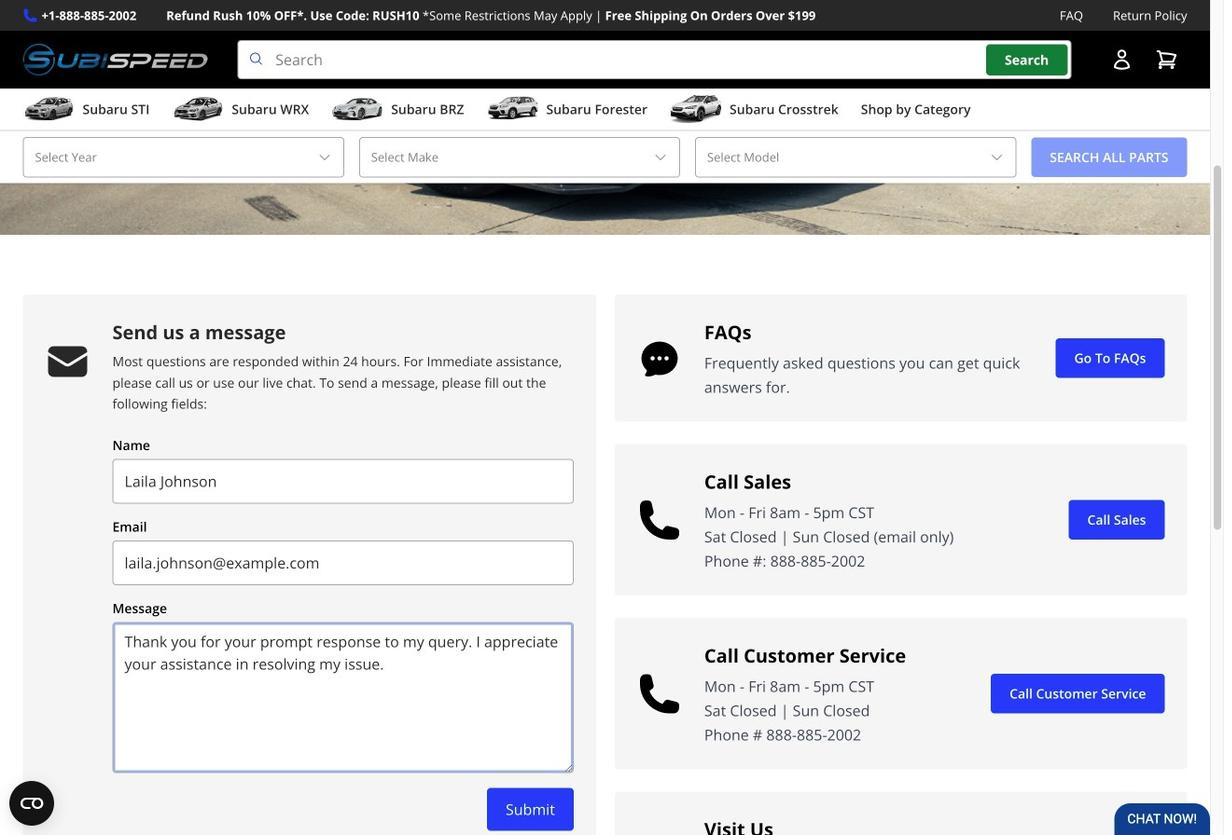 Task type: locate. For each thing, give the bounding box(es) containing it.
search input field
[[237, 40, 1072, 79]]

a subaru sti thumbnail image image
[[23, 95, 75, 123]]

select make image
[[653, 150, 668, 165]]

select model image
[[989, 150, 1004, 165]]

subispeed logo image
[[23, 40, 207, 79]]

a subaru wrx thumbnail image image
[[172, 95, 224, 123]]

Select Make button
[[359, 137, 680, 178]]

a subaru forester thumbnail image image
[[487, 95, 539, 123]]

button image
[[1111, 49, 1133, 71]]

Email Address text field
[[112, 541, 574, 586]]

name text field
[[112, 459, 574, 504]]



Task type: describe. For each thing, give the bounding box(es) containing it.
a subaru brz thumbnail image image
[[331, 95, 384, 123]]

select year image
[[317, 150, 332, 165]]

open widget image
[[9, 782, 54, 827]]

Select Year button
[[23, 137, 344, 178]]

Message text field
[[112, 623, 574, 774]]

a subaru crosstrek thumbnail image image
[[670, 95, 722, 123]]

Select Model button
[[695, 137, 1016, 178]]



Task type: vqa. For each thing, say whether or not it's contained in the screenshot.
16GXT
no



